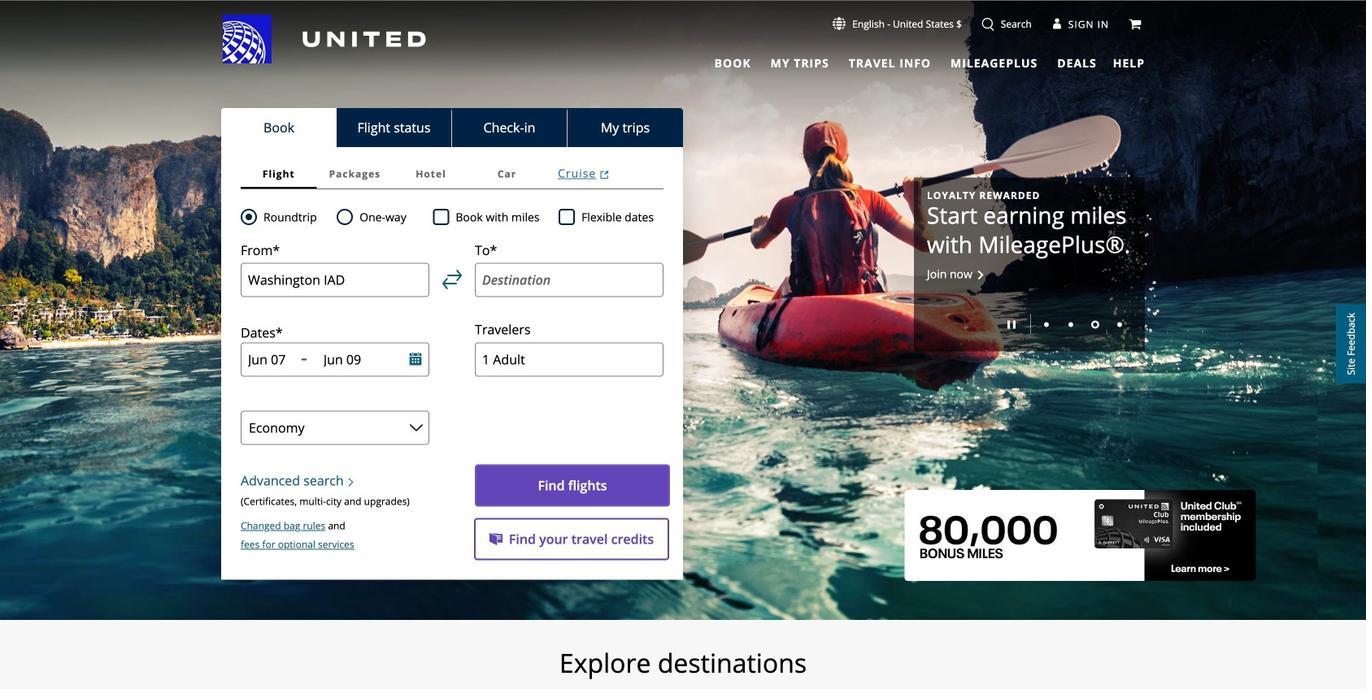 Task type: describe. For each thing, give the bounding box(es) containing it.
1 vertical spatial tab list
[[221, 108, 683, 147]]

carousel buttons element
[[927, 309, 1132, 339]]

Destination text field
[[475, 263, 664, 297]]

Departure text field
[[248, 351, 294, 368]]

slide 3 of 4 image
[[1091, 321, 1099, 329]]

pause image
[[1008, 321, 1016, 329]]

one way flight search element
[[353, 207, 406, 227]]

book with miles element
[[433, 207, 559, 227]]

view cart, click to view list of recently searched saved trips. image
[[1129, 18, 1142, 31]]

2 vertical spatial tab list
[[241, 159, 664, 189]]

reverse origin and destination image
[[442, 270, 462, 289]]

united logo link to homepage image
[[223, 15, 426, 63]]



Task type: locate. For each thing, give the bounding box(es) containing it.
Return text field
[[324, 351, 387, 368]]

slide 1 of 4 image
[[1044, 322, 1049, 327]]

Origin text field
[[241, 263, 429, 297]]

currently in english united states	$ enter to change image
[[833, 17, 846, 30]]

tab list
[[705, 49, 1100, 73], [221, 108, 683, 147], [241, 159, 664, 189]]

navigation
[[0, 14, 1366, 73]]

slide 4 of 4 image
[[1117, 322, 1122, 327]]

explore destinations element
[[128, 647, 1239, 680]]

slide 2 of 4 image
[[1069, 322, 1073, 327]]

round trip flight search element
[[257, 207, 317, 227]]

main content
[[0, 1, 1366, 690]]

0 vertical spatial tab list
[[705, 49, 1100, 73]]



Task type: vqa. For each thing, say whether or not it's contained in the screenshot.
From* text field
no



